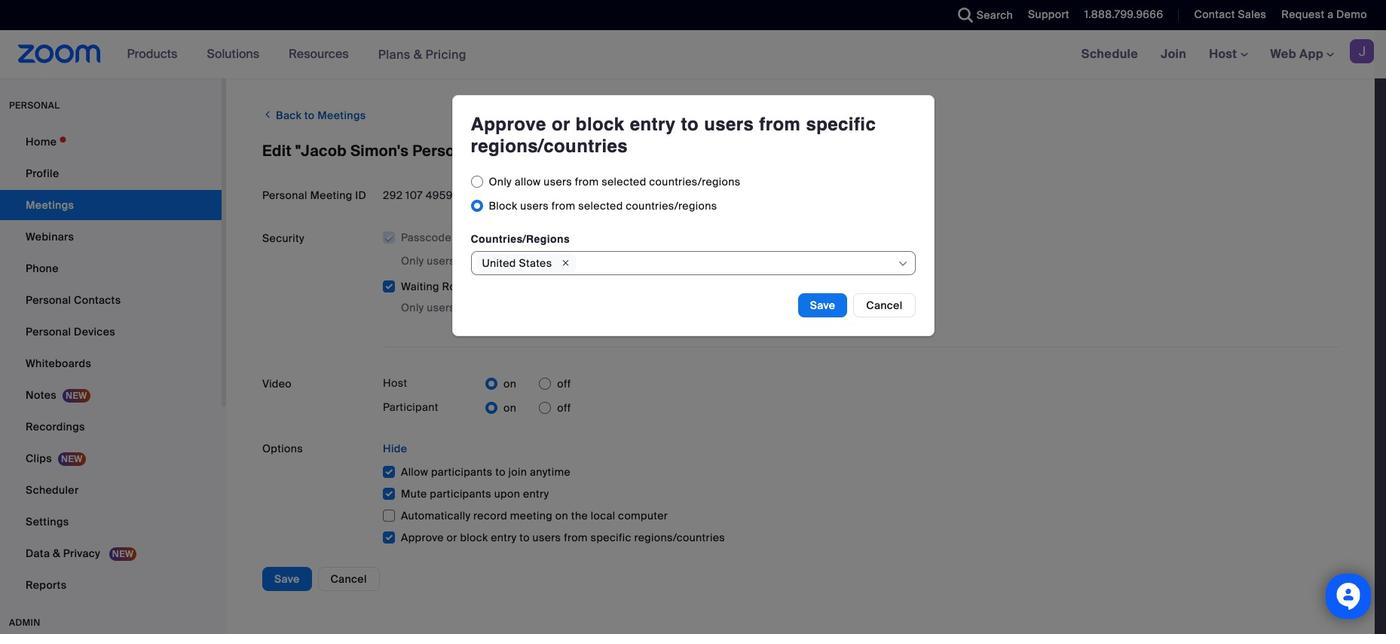 Task type: vqa. For each thing, say whether or not it's contained in the screenshot.
Personal Contacts
yes



Task type: locate. For each thing, give the bounding box(es) containing it.
1 horizontal spatial regions/countries
[[634, 531, 725, 545]]

product information navigation
[[116, 30, 478, 79]]

participants
[[431, 465, 493, 479], [430, 487, 492, 501]]

or inside security group
[[580, 254, 590, 268]]

0 horizontal spatial join
[[509, 465, 527, 479]]

or right link at the left of the page
[[580, 254, 590, 268]]

1 horizontal spatial or
[[552, 114, 571, 135]]

2 horizontal spatial entry
[[630, 114, 676, 135]]

approve or block entry to users from specific regions/countries down automatically record meeting on the local computer
[[401, 531, 725, 545]]

personal up the "whiteboards"
[[26, 325, 71, 339]]

host
[[383, 376, 408, 390]]

meeting up allow at top
[[482, 141, 543, 161]]

webinars
[[26, 230, 74, 244]]

personal
[[413, 141, 478, 161], [262, 189, 307, 202], [26, 293, 71, 307], [26, 325, 71, 339]]

0 vertical spatial entry
[[630, 114, 676, 135]]

1 vertical spatial off
[[557, 401, 571, 415]]

by
[[507, 301, 519, 315]]

0 vertical spatial specific
[[806, 114, 876, 135]]

1 vertical spatial cancel button
[[318, 567, 380, 591]]

regions/countries up allow at top
[[471, 136, 628, 157]]

only for only users who have the invite link or passcode can join the meeting
[[401, 254, 424, 268]]

0 vertical spatial regions/countries
[[471, 136, 628, 157]]

only for only users admitted by the host can join the meeting
[[401, 301, 424, 315]]

join up the "upon"
[[509, 465, 527, 479]]

only up waiting
[[401, 254, 424, 268]]

meeting
[[482, 141, 543, 161], [310, 189, 353, 202]]

personal contacts link
[[0, 285, 222, 315]]

personal for personal contacts
[[26, 293, 71, 307]]

participants for allow
[[431, 465, 493, 479]]

1 vertical spatial on
[[504, 401, 517, 415]]

option group containing only allow users from selected countries/regions
[[471, 170, 916, 218]]

can right host
[[567, 301, 586, 315]]

0 horizontal spatial &
[[53, 547, 60, 560]]

0 vertical spatial can
[[646, 254, 665, 268]]

save inside approve or block entry to users from specific regions/countries dialog
[[810, 299, 836, 312]]

1 vertical spatial participants
[[430, 487, 492, 501]]

0 vertical spatial save
[[810, 299, 836, 312]]

privacy
[[63, 547, 100, 560]]

upon
[[494, 487, 521, 501]]

1 horizontal spatial cancel button
[[854, 293, 916, 318]]

pricing
[[426, 46, 467, 62]]

edit
[[262, 141, 292, 161]]

delete united states image
[[557, 256, 575, 271]]

1 horizontal spatial save
[[810, 299, 836, 312]]

Countries/Regions,United States text field
[[585, 252, 896, 275]]

united
[[482, 256, 516, 270]]

save button inside approve or block entry to users from specific regions/countries dialog
[[798, 293, 848, 318]]

only users admitted by the host can join the meeting
[[401, 301, 672, 315]]

personal
[[9, 100, 60, 112]]

0 horizontal spatial save
[[274, 572, 300, 586]]

1 vertical spatial approve
[[401, 531, 444, 545]]

2 horizontal spatial join
[[668, 254, 687, 268]]

cancel inside approve or block entry to users from specific regions/countries dialog
[[867, 299, 903, 312]]

0 horizontal spatial approve
[[401, 531, 444, 545]]

can right passcode
[[646, 254, 665, 268]]

only up block
[[489, 175, 512, 189]]

0 vertical spatial or
[[552, 114, 571, 135]]

or up room"
[[552, 114, 571, 135]]

2 horizontal spatial or
[[580, 254, 590, 268]]

0 vertical spatial only
[[489, 175, 512, 189]]

join right passcode
[[668, 254, 687, 268]]

1 vertical spatial or
[[580, 254, 590, 268]]

home
[[26, 135, 57, 149]]

back
[[276, 109, 302, 122]]

who
[[458, 254, 479, 268]]

plans & pricing link
[[378, 46, 467, 62], [378, 46, 467, 62]]

or down automatically
[[447, 531, 457, 545]]

options
[[262, 442, 303, 456]]

0 vertical spatial approve or block entry to users from specific regions/countries
[[471, 114, 876, 157]]

0 vertical spatial block
[[576, 114, 625, 135]]

cancel button inside approve or block entry to users from specific regions/countries dialog
[[854, 293, 916, 318]]

specific
[[806, 114, 876, 135], [591, 531, 632, 545]]

contact
[[1195, 8, 1236, 21]]

mute
[[401, 487, 427, 501]]

whiteboards link
[[0, 348, 222, 379]]

entry up automatically record meeting on the local computer
[[523, 487, 549, 501]]

room"
[[547, 141, 595, 161]]

1 vertical spatial meeting
[[629, 301, 672, 315]]

personal up 4959
[[413, 141, 478, 161]]

0 vertical spatial &
[[414, 46, 423, 62]]

& for privacy
[[53, 547, 60, 560]]

1 vertical spatial join
[[588, 301, 607, 315]]

& right data
[[53, 547, 60, 560]]

only
[[489, 175, 512, 189], [401, 254, 424, 268], [401, 301, 424, 315]]

left image
[[262, 107, 273, 122]]

0 vertical spatial on
[[504, 377, 517, 391]]

0 vertical spatial save button
[[798, 293, 848, 318]]

0 horizontal spatial specific
[[591, 531, 632, 545]]

automatically
[[401, 509, 471, 523]]

0 horizontal spatial or
[[447, 531, 457, 545]]

off inside "participant" option group
[[557, 401, 571, 415]]

entry
[[630, 114, 676, 135], [523, 487, 549, 501], [491, 531, 517, 545]]

1 off from the top
[[557, 377, 571, 391]]

clips
[[26, 452, 52, 465]]

join link
[[1150, 30, 1198, 78]]

0 horizontal spatial cancel
[[331, 572, 367, 586]]

1 horizontal spatial save button
[[798, 293, 848, 318]]

off inside host option group
[[557, 377, 571, 391]]

1 vertical spatial save
[[274, 572, 300, 586]]

1 horizontal spatial &
[[414, 46, 423, 62]]

demo
[[1337, 8, 1368, 21]]

request a demo link
[[1271, 0, 1387, 30], [1282, 8, 1368, 21]]

personal down "phone"
[[26, 293, 71, 307]]

1 horizontal spatial approve
[[471, 114, 547, 135]]

1 vertical spatial block
[[460, 531, 488, 545]]

on for participant
[[504, 401, 517, 415]]

& inside 'link'
[[53, 547, 60, 560]]

1 vertical spatial only
[[401, 254, 424, 268]]

1 vertical spatial meeting
[[310, 189, 353, 202]]

hide button
[[383, 437, 407, 461]]

contact sales
[[1195, 8, 1267, 21]]

on up "participant" option group
[[504, 377, 517, 391]]

waiting
[[401, 280, 439, 293]]

video
[[262, 377, 292, 391]]

1 horizontal spatial block
[[576, 114, 625, 135]]

from inside approve or block entry to users from specific regions/countries
[[760, 114, 801, 135]]

to inside approve or block entry to users from specific regions/countries
[[681, 114, 699, 135]]

approve or block entry to users from specific regions/countries dialog
[[452, 95, 935, 336]]

approve or block entry to users from specific regions/countries up only allow users from selected countries/regions
[[471, 114, 876, 157]]

participants up mute participants upon entry
[[431, 465, 493, 479]]

meeting left id
[[310, 189, 353, 202]]

approve
[[471, 114, 547, 135], [401, 531, 444, 545]]

off
[[557, 377, 571, 391], [557, 401, 571, 415]]

0 horizontal spatial cancel button
[[318, 567, 380, 591]]

0 vertical spatial meeting
[[709, 254, 752, 268]]

personal menu menu
[[0, 127, 222, 602]]

participants up automatically
[[430, 487, 492, 501]]

on left the "local"
[[556, 509, 569, 523]]

block
[[489, 199, 518, 213]]

countries/regions
[[649, 175, 741, 189], [626, 199, 717, 213]]

only down waiting
[[401, 301, 424, 315]]

& right plans
[[414, 46, 423, 62]]

selected up block users from selected countries/regions
[[602, 175, 647, 189]]

only inside approve or block entry to users from specific regions/countries dialog
[[489, 175, 512, 189]]

block up room"
[[576, 114, 625, 135]]

on down host option group
[[504, 401, 517, 415]]

a
[[1328, 8, 1334, 21]]

2 vertical spatial on
[[556, 509, 569, 523]]

on inside host option group
[[504, 377, 517, 391]]

personal inside personal devices link
[[26, 325, 71, 339]]

on
[[504, 377, 517, 391], [504, 401, 517, 415], [556, 509, 569, 523]]

1 horizontal spatial join
[[588, 301, 607, 315]]

& inside product information navigation
[[414, 46, 423, 62]]

0 horizontal spatial save button
[[262, 567, 312, 591]]

webinars link
[[0, 222, 222, 252]]

4959
[[426, 189, 453, 202]]

save button
[[798, 293, 848, 318], [262, 567, 312, 591]]

cancel button for "save" 'button' inside the approve or block entry to users from specific regions/countries dialog
[[854, 293, 916, 318]]

banner
[[0, 30, 1387, 79]]

selected
[[602, 175, 647, 189], [579, 199, 623, 213]]

option group
[[471, 170, 916, 218]]

entry down record
[[491, 531, 517, 545]]

contact sales link up meetings navigation
[[1195, 8, 1267, 21]]

on inside "participant" option group
[[504, 401, 517, 415]]

personal for personal meeting id
[[262, 189, 307, 202]]

block
[[576, 114, 625, 135], [460, 531, 488, 545]]

1 horizontal spatial cancel
[[867, 299, 903, 312]]

0 vertical spatial participants
[[431, 465, 493, 479]]

0 horizontal spatial entry
[[491, 531, 517, 545]]

to
[[305, 109, 315, 122], [681, 114, 699, 135], [496, 465, 506, 479], [520, 531, 530, 545]]

& for pricing
[[414, 46, 423, 62]]

1 horizontal spatial specific
[[806, 114, 876, 135]]

show options image
[[897, 258, 909, 270]]

1 horizontal spatial meeting
[[629, 301, 672, 315]]

profile link
[[0, 158, 222, 189]]

0 vertical spatial cancel
[[867, 299, 903, 312]]

devices
[[74, 325, 115, 339]]

recordings link
[[0, 412, 222, 442]]

regions/countries
[[471, 136, 628, 157], [634, 531, 725, 545]]

approve up allow at top
[[471, 114, 547, 135]]

off down host option group
[[557, 401, 571, 415]]

the for host
[[522, 301, 539, 315]]

0 horizontal spatial regions/countries
[[471, 136, 628, 157]]

passcode
[[401, 231, 452, 244]]

0 vertical spatial meeting
[[482, 141, 543, 161]]

join right host
[[588, 301, 607, 315]]

2 off from the top
[[557, 401, 571, 415]]

or
[[552, 114, 571, 135], [580, 254, 590, 268], [447, 531, 457, 545]]

personal devices
[[26, 325, 115, 339]]

personal devices link
[[0, 317, 222, 347]]

regions/countries inside dialog
[[471, 136, 628, 157]]

1 horizontal spatial can
[[646, 254, 665, 268]]

save
[[810, 299, 836, 312], [274, 572, 300, 586]]

support link
[[1017, 0, 1074, 30], [1029, 8, 1070, 21]]

0 vertical spatial off
[[557, 377, 571, 391]]

personal meeting id
[[262, 189, 367, 202]]

block down record
[[460, 531, 488, 545]]

0 vertical spatial approve
[[471, 114, 547, 135]]

personal inside 'personal contacts' link
[[26, 293, 71, 307]]

cancel button
[[854, 293, 916, 318], [318, 567, 380, 591]]

off up "participant" option group
[[557, 377, 571, 391]]

1 vertical spatial can
[[567, 301, 586, 315]]

room
[[442, 280, 473, 293]]

1 horizontal spatial entry
[[523, 487, 549, 501]]

regions/countries down the computer
[[634, 531, 725, 545]]

back to meetings link
[[262, 103, 366, 127]]

selected down only allow users from selected countries/regions
[[579, 199, 623, 213]]

entry up only allow users from selected countries/regions
[[630, 114, 676, 135]]

0 horizontal spatial meeting
[[510, 509, 553, 523]]

2 vertical spatial only
[[401, 301, 424, 315]]

1 vertical spatial &
[[53, 547, 60, 560]]

link
[[559, 254, 577, 268]]

host option group
[[486, 372, 571, 396]]

personal up security
[[262, 189, 307, 202]]

1.888.799.9666 button
[[1074, 0, 1168, 30], [1085, 8, 1164, 21]]

allow
[[515, 175, 541, 189]]

0 vertical spatial cancel button
[[854, 293, 916, 318]]

approve down automatically
[[401, 531, 444, 545]]

clips link
[[0, 443, 222, 474]]

can
[[646, 254, 665, 268], [567, 301, 586, 315]]



Task type: describe. For each thing, give the bounding box(es) containing it.
only allow users from selected countries/regions
[[489, 175, 741, 189]]

1 vertical spatial selected
[[579, 199, 623, 213]]

or inside dialog
[[552, 114, 571, 135]]

0 vertical spatial countries/regions
[[649, 175, 741, 189]]

"jacob
[[296, 141, 347, 161]]

allow
[[401, 465, 428, 479]]

schedule
[[1082, 46, 1139, 62]]

2 horizontal spatial meeting
[[709, 254, 752, 268]]

scheduler
[[26, 483, 79, 497]]

entry inside approve or block entry to users from specific regions/countries
[[630, 114, 676, 135]]

meetings
[[318, 109, 366, 122]]

phone link
[[0, 253, 222, 284]]

admin
[[9, 617, 41, 629]]

1 vertical spatial approve or block entry to users from specific regions/countries
[[401, 531, 725, 545]]

292 107 4959
[[383, 189, 453, 202]]

0 vertical spatial selected
[[602, 175, 647, 189]]

local
[[591, 509, 616, 523]]

reports link
[[0, 570, 222, 600]]

security
[[262, 231, 305, 245]]

invite
[[529, 254, 556, 268]]

back to meetings
[[273, 109, 366, 122]]

request
[[1282, 8, 1325, 21]]

0 horizontal spatial meeting
[[310, 189, 353, 202]]

1 horizontal spatial meeting
[[482, 141, 543, 161]]

join
[[1161, 46, 1187, 62]]

simon's
[[351, 141, 409, 161]]

edit "jacob simon's personal meeting room"
[[262, 141, 595, 161]]

only users who have the invite link or passcode can join the meeting
[[401, 254, 752, 268]]

plans
[[378, 46, 411, 62]]

2 vertical spatial or
[[447, 531, 457, 545]]

on for host
[[504, 377, 517, 391]]

have
[[482, 254, 506, 268]]

0 horizontal spatial can
[[567, 301, 586, 315]]

support
[[1029, 8, 1070, 21]]

phone
[[26, 262, 59, 275]]

0 horizontal spatial block
[[460, 531, 488, 545]]

data & privacy link
[[0, 538, 222, 569]]

participant
[[383, 400, 439, 414]]

sales
[[1238, 8, 1267, 21]]

data & privacy
[[26, 547, 103, 560]]

off for host
[[557, 377, 571, 391]]

reports
[[26, 578, 67, 592]]

the for invite
[[509, 254, 526, 268]]

mute participants upon entry
[[401, 487, 549, 501]]

2 vertical spatial entry
[[491, 531, 517, 545]]

passcode
[[593, 254, 644, 268]]

allow participants to join       anytime
[[401, 465, 571, 479]]

schedule link
[[1070, 30, 1150, 78]]

2 vertical spatial meeting
[[510, 509, 553, 523]]

plans & pricing
[[378, 46, 467, 62]]

1 vertical spatial regions/countries
[[634, 531, 725, 545]]

specific inside approve or block entry to users from specific regions/countries
[[806, 114, 876, 135]]

zoom logo image
[[18, 44, 101, 63]]

participant option group
[[486, 396, 571, 420]]

id
[[355, 189, 367, 202]]

settings link
[[0, 507, 222, 537]]

notes link
[[0, 380, 222, 410]]

the for local
[[571, 509, 588, 523]]

off for participant
[[557, 401, 571, 415]]

recordings
[[26, 420, 85, 434]]

hide
[[383, 442, 407, 456]]

1 vertical spatial entry
[[523, 487, 549, 501]]

automatically record meeting on the local computer
[[401, 509, 668, 523]]

1 vertical spatial save button
[[262, 567, 312, 591]]

107
[[406, 189, 423, 202]]

countries/regions
[[471, 233, 570, 245]]

settings
[[26, 515, 69, 529]]

waiting room
[[401, 280, 473, 293]]

292
[[383, 189, 403, 202]]

only for only allow users from selected countries/regions
[[489, 175, 512, 189]]

admitted
[[458, 301, 504, 315]]

profile
[[26, 167, 59, 180]]

states
[[519, 256, 552, 270]]

approve or block entry to users from specific regions/countries inside dialog
[[471, 114, 876, 157]]

cancel button for "save" 'button' to the bottom
[[318, 567, 380, 591]]

computer
[[618, 509, 668, 523]]

home link
[[0, 127, 222, 157]]

contact sales link up join
[[1183, 0, 1271, 30]]

whiteboards
[[26, 357, 91, 370]]

block users from selected countries/regions
[[489, 199, 717, 213]]

1 vertical spatial cancel
[[331, 572, 367, 586]]

personal contacts
[[26, 293, 121, 307]]

option group inside approve or block entry to users from specific regions/countries dialog
[[471, 170, 916, 218]]

0 vertical spatial join
[[668, 254, 687, 268]]

record
[[474, 509, 508, 523]]

host
[[541, 301, 564, 315]]

2 vertical spatial join
[[509, 465, 527, 479]]

to inside back to meetings link
[[305, 109, 315, 122]]

participants for mute
[[430, 487, 492, 501]]

personal for personal devices
[[26, 325, 71, 339]]

meetings navigation
[[1070, 30, 1387, 79]]

1 vertical spatial specific
[[591, 531, 632, 545]]

block inside dialog
[[576, 114, 625, 135]]

notes
[[26, 388, 57, 402]]

scheduler link
[[0, 475, 222, 505]]

contacts
[[74, 293, 121, 307]]

banner containing schedule
[[0, 30, 1387, 79]]

request a demo
[[1282, 8, 1368, 21]]

1.888.799.9666
[[1085, 8, 1164, 21]]

1 vertical spatial countries/regions
[[626, 199, 717, 213]]

anytime
[[530, 465, 571, 479]]

security group
[[383, 226, 1339, 316]]

approve inside approve or block entry to users from specific regions/countries
[[471, 114, 547, 135]]

data
[[26, 547, 50, 560]]



